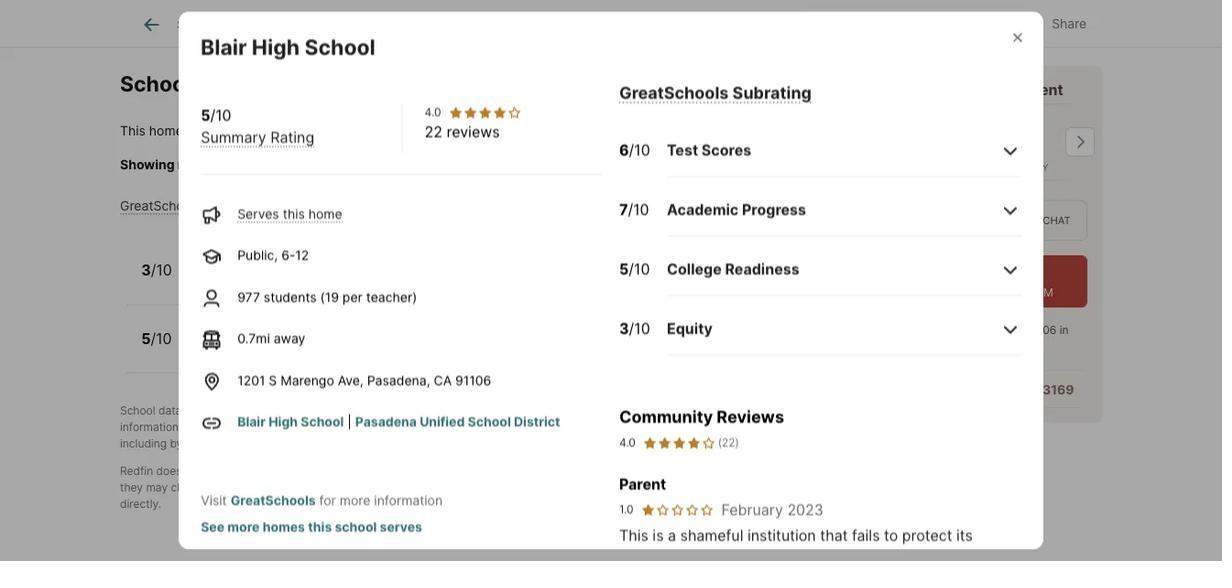 Task type: locate. For each thing, give the bounding box(es) containing it.
0 horizontal spatial schools
[[327, 437, 366, 451]]

home up 1201 s marengo ave, pasadena, ca 91106
[[350, 342, 383, 358]]

1 vertical spatial unified
[[420, 414, 465, 429]]

pasadena up "please"
[[263, 123, 325, 138]]

greatschools up step,
[[261, 404, 331, 418]]

website
[[476, 156, 523, 172]]

home right (19
[[343, 274, 377, 289]]

information up including at the bottom of page
[[120, 421, 179, 434]]

more right for in the left bottom of the page
[[340, 492, 370, 508]]

they
[[120, 481, 143, 495]]

this up for in the left bottom of the page
[[320, 465, 339, 478]]

not down the redfin does not endorse or guarantee this information.
[[254, 481, 271, 495]]

and up the redfin does not endorse or guarantee this information.
[[244, 437, 263, 451]]

1 vertical spatial not
[[254, 481, 271, 495]]

more
[[340, 492, 370, 508], [227, 519, 260, 534]]

22
[[425, 122, 442, 140]]

this inside this is a shameful institution that fails to protect its students from bullying.my son had suffered multipl
[[619, 526, 648, 544]]

1 horizontal spatial information
[[374, 492, 443, 508]]

blair inside blair high school public, 6-12 • serves this home • 0.7mi
[[193, 322, 225, 340]]

be up the contact
[[630, 465, 643, 478]]

91106 inside blair high school "dialog"
[[455, 372, 491, 388]]

3 tab from the left
[[477, 3, 623, 47]]

their
[[388, 421, 412, 434], [578, 421, 602, 434]]

school inside school service boundaries are intended to be used as a reference only; they may change and are not
[[407, 465, 442, 478]]

academic progress
[[667, 200, 806, 218]]

public, up 8
[[237, 247, 278, 263]]

0 vertical spatial public,
[[237, 247, 278, 263]]

0 vertical spatial blair
[[201, 33, 247, 59]]

1 horizontal spatial tour
[[958, 214, 987, 227]]

are up enrollment
[[548, 465, 564, 478]]

/10 left 'college'
[[629, 260, 650, 278]]

1 vertical spatial be
[[351, 481, 364, 495]]

3 inside blair high school "dialog"
[[619, 320, 629, 337]]

tab
[[241, 3, 339, 47], [339, 3, 477, 47], [477, 3, 623, 47], [623, 3, 714, 47]]

5 inside 5 sunday
[[1010, 123, 1031, 163]]

test
[[667, 141, 698, 159]]

0 vertical spatial 91106
[[1026, 324, 1057, 337]]

1 vertical spatial blair
[[193, 322, 225, 340]]

students
[[264, 289, 317, 304], [619, 548, 680, 562]]

3 left mckinley
[[141, 262, 151, 279]]

by up does
[[170, 437, 183, 451]]

are down the endorse
[[235, 481, 251, 495]]

blair for blair high school | pasadena unified school district
[[237, 414, 266, 429]]

see more homes this school serves
[[201, 519, 422, 534]]

5 /10 down the 7 /10
[[619, 260, 650, 278]]

next
[[864, 286, 888, 299]]

1 horizontal spatial district
[[713, 481, 749, 495]]

0 vertical spatial 12
[[295, 247, 309, 263]]

own
[[415, 421, 437, 434]]

organization.
[[396, 404, 464, 418]]

redfin up they
[[120, 465, 153, 478]]

its
[[957, 526, 973, 544]]

in
[[1014, 324, 1023, 337], [1060, 324, 1069, 337]]

away
[[274, 331, 305, 346]]

2 horizontal spatial schools
[[647, 421, 687, 434]]

high up "visiting" at bottom
[[269, 414, 298, 429]]

guaranteed to be accurate. to verify school enrollment eligibility, contact the school district directly.
[[120, 481, 749, 511]]

.
[[468, 123, 472, 138]]

1 vertical spatial as
[[674, 465, 686, 478]]

/10 up summary rating 'link'
[[210, 106, 231, 123]]

days
[[931, 341, 956, 354]]

0 vertical spatial more
[[340, 492, 370, 508]]

0 horizontal spatial 6-
[[237, 342, 250, 358]]

students left (19
[[264, 289, 317, 304]]

rating inside "5 /10 summary rating"
[[270, 128, 314, 145]]

1 horizontal spatial 4.0
[[619, 436, 636, 449]]

redfin up investigation
[[467, 404, 500, 418]]

1 vertical spatial students
[[619, 548, 680, 562]]

schools
[[585, 156, 632, 172], [647, 421, 687, 434], [327, 437, 366, 451]]

not
[[185, 465, 202, 478], [254, 481, 271, 495]]

0 horizontal spatial 5 /10
[[141, 330, 172, 348]]

0 horizontal spatial their
[[388, 421, 412, 434]]

0 horizontal spatial unified
[[328, 123, 373, 138]]

school up (22)
[[704, 421, 738, 434]]

is down 'rating 1.0 out of 5' element
[[653, 526, 664, 544]]

blair left 0.7mi away on the bottom left of page
[[193, 322, 225, 340]]

and down ,
[[320, 421, 340, 434]]

1 vertical spatial public,
[[193, 274, 233, 289]]

more right see at the left bottom of the page
[[227, 519, 260, 534]]

marengo
[[281, 372, 334, 388]]

school down service
[[467, 481, 501, 495]]

the inside first step, and conduct their own investigation to determine their desired schools or school districts, including by contacting and visiting the schools themselves.
[[306, 437, 323, 451]]

0 horizontal spatial 91106
[[455, 372, 491, 388]]

0 horizontal spatial 12
[[250, 342, 264, 358]]

1 tab from the left
[[241, 3, 339, 47]]

0 horizontal spatial be
[[351, 481, 364, 495]]

None button
[[841, 103, 915, 182], [922, 104, 996, 181], [1003, 104, 1077, 181], [841, 103, 915, 182], [922, 104, 996, 181], [1003, 104, 1077, 181]]

check
[[324, 156, 360, 172]]

0 vertical spatial tour
[[830, 81, 863, 98]]

977
[[237, 289, 260, 304]]

a down 'rating 1.0 out of 5' element
[[668, 526, 676, 544]]

2 in from the left
[[1060, 324, 1069, 337]]

and up desired
[[612, 404, 631, 418]]

/10 inside "5 /10 summary rating"
[[210, 106, 231, 123]]

tour for tour via video chat
[[958, 214, 987, 227]]

a inside this is a shameful institution that fails to protect its students from bullying.my son had suffered multipl
[[668, 526, 676, 544]]

rating 4.0 out of 5 element down community
[[643, 434, 716, 451]]

0 horizontal spatial 4.0
[[425, 105, 441, 118]]

1 horizontal spatial in
[[1060, 324, 1069, 337]]

0 vertical spatial or
[[690, 421, 700, 434]]

0 vertical spatial serves
[[237, 205, 279, 221]]

1 vertical spatial 91106
[[455, 372, 491, 388]]

0 vertical spatial district
[[422, 123, 468, 138]]

1 horizontal spatial more
[[340, 492, 370, 508]]

1 vertical spatial 6-
[[237, 342, 250, 358]]

0 vertical spatial this
[[120, 123, 146, 138]]

7 /10
[[619, 200, 649, 218]]

eligibility,
[[562, 481, 610, 495]]

home inside blair high school public, 6-12 • serves this home • 0.7mi
[[350, 342, 383, 358]]

next image
[[1065, 128, 1095, 157]]

0 horizontal spatial 3
[[141, 262, 151, 279]]

college readiness button
[[667, 243, 1021, 296]]

1 vertical spatial district
[[514, 414, 560, 429]]

1.0
[[619, 503, 634, 516]]

0.7mi away
[[237, 331, 305, 346]]

school inside mckinley school public, k-8 • serves this home • 1.3mi
[[263, 254, 312, 271]]

0 horizontal spatial district
[[422, 123, 468, 138]]

12 down serves this home
[[295, 247, 309, 263]]

the down used
[[656, 481, 673, 495]]

1 horizontal spatial district
[[514, 414, 560, 429]]

2 vertical spatial blair
[[237, 414, 266, 429]]

greatschools subrating
[[619, 82, 812, 102]]

the down step,
[[306, 437, 323, 451]]

0 vertical spatial redfin
[[913, 81, 959, 98]]

1 vertical spatial schools
[[647, 421, 687, 434]]

provided
[[196, 404, 242, 418]]

684-
[[1011, 382, 1043, 398]]

to up the contact
[[616, 465, 627, 478]]

schools right all
[[585, 156, 632, 172]]

the inside guaranteed to be accurate. to verify school enrollment eligibility, contact the school district directly.
[[656, 481, 673, 495]]

(626)
[[972, 382, 1008, 398]]

1 horizontal spatial their
[[578, 421, 602, 434]]

1 horizontal spatial schools
[[585, 156, 632, 172]]

91106
[[1026, 324, 1057, 337], [455, 372, 491, 388]]

1 vertical spatial is
[[185, 404, 193, 418]]

this down visit greatschools for more information
[[308, 519, 332, 534]]

0 vertical spatial is
[[187, 123, 196, 138]]

1 vertical spatial more
[[227, 519, 260, 534]]

pasadena up themselves.
[[355, 414, 417, 429]]

3 /10 left mckinley
[[141, 262, 172, 279]]

use
[[675, 404, 693, 418]]

0 vertical spatial students
[[264, 289, 317, 304]]

students left from
[[619, 548, 680, 562]]

1201
[[237, 372, 265, 388]]

to down recommends
[[509, 421, 519, 434]]

(19
[[320, 289, 339, 304]]

0 horizontal spatial students
[[264, 289, 317, 304]]

this down 1.0
[[619, 526, 648, 544]]

as inside ", a nonprofit organization. redfin recommends buyers and renters use greatschools information and ratings as a"
[[243, 421, 255, 434]]

1 vertical spatial are
[[235, 481, 251, 495]]

parent
[[619, 475, 666, 493]]

or inside first step, and conduct their own investigation to determine their desired schools or school districts, including by contacting and visiting the schools themselves.
[[690, 421, 700, 434]]

pasadena
[[263, 123, 325, 138], [355, 414, 417, 429]]

1 horizontal spatial students
[[619, 548, 680, 562]]

and inside school service boundaries are intended to be used as a reference only; they may change and are not
[[212, 481, 232, 495]]

test scores
[[667, 141, 751, 159]]

0 horizontal spatial as
[[243, 421, 255, 434]]

1 their from the left
[[388, 421, 412, 434]]

1 horizontal spatial this
[[619, 526, 648, 544]]

1 horizontal spatial 5 /10
[[619, 260, 650, 278]]

0 horizontal spatial district
[[430, 156, 472, 172]]

0 horizontal spatial rating 4.0 out of 5 element
[[448, 105, 522, 119]]

0 vertical spatial 6-
[[281, 247, 295, 263]]

for
[[319, 492, 336, 508]]

1 horizontal spatial be
[[630, 465, 643, 478]]

3 left equity
[[619, 320, 629, 337]]

in right tours in 91106
[[1060, 324, 1069, 337]]

bullying.my
[[720, 548, 799, 562]]

4.0 down desired
[[619, 436, 636, 449]]

1 horizontal spatial by
[[245, 404, 258, 418]]

district inside blair high school "dialog"
[[514, 414, 560, 429]]

1 horizontal spatial 3 /10
[[619, 320, 650, 337]]

option
[[830, 200, 947, 241]]

1 vertical spatial by
[[170, 437, 183, 451]]

0 horizontal spatial by
[[170, 437, 183, 451]]

0 horizontal spatial not
[[185, 465, 202, 478]]

, a nonprofit organization. redfin recommends buyers and renters use greatschools information and ratings as a
[[120, 404, 766, 434]]

information up serves
[[374, 492, 443, 508]]

home down "check"
[[308, 205, 342, 221]]

not up change
[[185, 465, 202, 478]]

is for within
[[187, 123, 196, 138]]

or
[[690, 421, 700, 434], [251, 465, 261, 478]]

serves up public, 6-12
[[237, 205, 279, 221]]

recommends
[[503, 404, 570, 418]]

nonprofit
[[346, 404, 393, 418]]

0 vertical spatial information
[[120, 421, 179, 434]]

guaranteed
[[275, 481, 334, 495]]

this
[[120, 123, 146, 138], [619, 526, 648, 544]]

high inside blair high school public, 6-12 • serves this home • 0.7mi
[[228, 322, 261, 340]]

school inside blair high school public, 6-12 • serves this home • 0.7mi
[[265, 322, 314, 340]]

schools down the renters
[[647, 421, 687, 434]]

91106 right ca
[[455, 372, 491, 388]]

1 vertical spatial pasadena
[[355, 414, 417, 429]]

boundaries
[[486, 465, 544, 478]]

1 vertical spatial 3 /10
[[619, 320, 650, 337]]

greatschools up homes
[[231, 492, 316, 508]]

0 vertical spatial not
[[185, 465, 202, 478]]

via
[[990, 214, 1006, 227]]

by inside first step, and conduct their own investigation to determine their desired schools or school districts, including by contacting and visiting the schools themselves.
[[170, 437, 183, 451]]

1 vertical spatial rating 4.0 out of 5 element
[[643, 434, 716, 451]]

tour inside list box
[[958, 214, 987, 227]]

homes
[[263, 519, 305, 534]]

3 /10 inside blair high school "dialog"
[[619, 320, 650, 337]]

summary down schools.
[[205, 198, 262, 213]]

blair down search
[[201, 33, 247, 59]]

ratings
[[204, 421, 240, 434]]

high down '977'
[[228, 322, 261, 340]]

teacher)
[[366, 289, 417, 304]]

public, down mckinley
[[193, 274, 233, 289]]

5 /10 summary rating
[[201, 106, 314, 145]]

public, left 0.7mi away on the bottom left of page
[[193, 342, 233, 358]]

serves up marengo
[[279, 342, 320, 358]]

0 horizontal spatial 0.7mi
[[237, 331, 270, 346]]

2 vertical spatial is
[[653, 526, 664, 544]]

1 in from the left
[[1014, 324, 1023, 337]]

schools down |
[[327, 437, 366, 451]]

91106 down am
[[1026, 324, 1057, 337]]

to up suffered
[[884, 526, 898, 544]]

2 tab from the left
[[339, 3, 477, 47]]

greatschools up (22)
[[696, 404, 766, 418]]

3 /10 left equity
[[619, 320, 650, 337]]

12 inside blair high school "dialog"
[[295, 247, 309, 263]]

1 vertical spatial redfin
[[467, 404, 500, 418]]

1 horizontal spatial as
[[674, 465, 686, 478]]

district up showing nearby schools. please check the school district website to see all schools serving this home.
[[422, 123, 468, 138]]

high
[[252, 33, 300, 59], [228, 322, 261, 340], [269, 414, 298, 429]]

in right the tours
[[1014, 324, 1023, 337]]

1 horizontal spatial not
[[254, 481, 271, 495]]

summary up schools.
[[201, 128, 266, 145]]

this
[[683, 156, 706, 172], [283, 205, 305, 221], [317, 274, 339, 289], [324, 342, 346, 358], [320, 465, 339, 478], [308, 519, 332, 534]]

in inside in the last 30 days
[[1060, 324, 1069, 337]]

0 horizontal spatial are
[[235, 481, 251, 495]]

•
[[261, 274, 268, 289], [380, 274, 387, 289], [268, 342, 275, 358], [387, 342, 394, 358]]

their up themselves.
[[388, 421, 412, 434]]

students inside this is a shameful institution that fails to protect its students from bullying.my son had suffered multipl
[[619, 548, 680, 562]]

0 vertical spatial summary
[[201, 128, 266, 145]]

the left last at the right of the page
[[872, 341, 889, 354]]

1 vertical spatial serves
[[272, 274, 313, 289]]

0 vertical spatial 3 /10
[[141, 262, 172, 279]]

showing
[[120, 156, 175, 172]]

8
[[249, 274, 257, 289]]

last
[[892, 341, 911, 354]]

by down 1201
[[245, 404, 258, 418]]

1 vertical spatial information
[[374, 492, 443, 508]]

search
[[177, 17, 221, 32]]

district up boundaries
[[514, 414, 560, 429]]

/10 left mckinley
[[151, 262, 172, 279]]

1.3mi
[[391, 274, 422, 289]]

visiting
[[267, 437, 303, 451]]

6- inside blair high school public, 6-12 • serves this home • 0.7mi
[[237, 342, 250, 358]]

rating down "please"
[[266, 198, 304, 213]]

0 horizontal spatial information
[[120, 421, 179, 434]]

district
[[430, 156, 472, 172], [713, 481, 749, 495]]

public, inside blair high school public, 6-12 • serves this home • 0.7mi
[[193, 342, 233, 358]]

tour for tour with a redfin premier agent
[[830, 81, 863, 98]]

1 horizontal spatial are
[[548, 465, 564, 478]]

this up showing
[[120, 123, 146, 138]]

1 vertical spatial rating
[[266, 198, 304, 213]]

high for blair high school public, 6-12 • serves this home • 0.7mi
[[228, 322, 261, 340]]

enrollment
[[504, 481, 559, 495]]

school down for in the left bottom of the page
[[335, 519, 377, 534]]

and down the endorse
[[212, 481, 232, 495]]

6-
[[281, 247, 295, 263], [237, 342, 250, 358]]

is right data
[[185, 404, 193, 418]]

0.7mi left away
[[237, 331, 270, 346]]

mckinley school public, k-8 • serves this home • 1.3mi
[[193, 254, 422, 289]]

0 horizontal spatial tour
[[830, 81, 863, 98]]

fails
[[852, 526, 880, 544]]

rating up "please"
[[270, 128, 314, 145]]

summary
[[201, 128, 266, 145], [205, 198, 262, 213]]

1 vertical spatial district
[[713, 481, 749, 495]]

0 horizontal spatial this
[[120, 123, 146, 138]]

redfin inside ", a nonprofit organization. redfin recommends buyers and renters use greatschools information and ratings as a"
[[467, 404, 500, 418]]

investigation
[[440, 421, 506, 434]]

be down information.
[[351, 481, 364, 495]]

tours
[[983, 324, 1011, 337]]

or down use
[[690, 421, 700, 434]]

1 vertical spatial tour
[[958, 214, 987, 227]]

home.
[[709, 156, 747, 172]]

serves inside mckinley school public, k-8 • serves this home • 1.3mi
[[272, 274, 313, 289]]

shameful
[[680, 526, 743, 544]]

the right "check"
[[363, 156, 383, 172]]

tour left with
[[830, 81, 863, 98]]

school inside "dialog"
[[335, 519, 377, 534]]

high up "5 /10 summary rating" in the top of the page
[[252, 33, 300, 59]]

5
[[201, 106, 210, 123], [1010, 123, 1031, 163], [619, 260, 629, 278], [141, 330, 151, 348]]

2 their from the left
[[578, 421, 602, 434]]

high for blair high school | pasadena unified school district
[[269, 414, 298, 429]]

public, inside blair high school "dialog"
[[237, 247, 278, 263]]

6- down serves this home
[[281, 247, 295, 263]]

rating 1.0 out of 5 element
[[641, 502, 714, 517]]

1 horizontal spatial 6-
[[281, 247, 295, 263]]

1 vertical spatial 4.0
[[619, 436, 636, 449]]

1 horizontal spatial unified
[[420, 414, 465, 429]]

home up showing
[[149, 123, 183, 138]]

rating 4.0 out of 5 element
[[448, 105, 522, 119], [643, 434, 716, 451]]

1 vertical spatial summary
[[205, 198, 262, 213]]

blair for blair high school
[[201, 33, 247, 59]]

• up s
[[268, 342, 275, 358]]



Task type: describe. For each thing, give the bounding box(es) containing it.
nearby
[[178, 156, 221, 172]]

video
[[1009, 214, 1040, 227]]

serves inside blair high school public, 6-12 • serves this home • 0.7mi
[[279, 342, 320, 358]]

pasadena inside blair high school "dialog"
[[355, 414, 417, 429]]

that
[[820, 526, 848, 544]]

agent
[[1022, 81, 1063, 98]]

and up contacting
[[182, 421, 201, 434]]

mckinley
[[193, 254, 259, 271]]

/10 down serving
[[628, 200, 649, 218]]

greatschools subrating link
[[619, 82, 812, 102]]

this left home. on the right top of page
[[683, 156, 706, 172]]

0 horizontal spatial 3 /10
[[141, 262, 172, 279]]

k-
[[237, 274, 249, 289]]

tour via video chat list box
[[830, 200, 1087, 241]]

step,
[[291, 421, 317, 434]]

please
[[280, 156, 320, 172]]

determine
[[522, 421, 575, 434]]

greatschools up "test"
[[619, 82, 729, 102]]

to inside school service boundaries are intended to be used as a reference only; they may change and are not
[[616, 465, 627, 478]]

0 vertical spatial rating 4.0 out of 5 element
[[448, 105, 522, 119]]

this inside mckinley school public, k-8 • serves this home • 1.3mi
[[317, 274, 339, 289]]

serving
[[635, 156, 680, 172]]

school up 'rating 1.0 out of 5' element
[[676, 481, 710, 495]]

1 vertical spatial 5 /10
[[141, 330, 172, 348]]

the right "within"
[[240, 123, 260, 138]]

a right ,
[[337, 404, 343, 418]]

see
[[543, 156, 564, 172]]

0 vertical spatial schools
[[585, 156, 632, 172]]

at
[[997, 286, 1007, 299]]

information inside ", a nonprofit organization. redfin recommends buyers and renters use greatschools information and ratings as a"
[[120, 421, 179, 434]]

reviews
[[717, 407, 784, 427]]

the inside in the last 30 days
[[872, 341, 889, 354]]

district inside guaranteed to be accurate. to verify school enrollment eligibility, contact the school district directly.
[[713, 481, 749, 495]]

only;
[[752, 465, 776, 478]]

,
[[331, 404, 334, 418]]

a left first
[[258, 421, 265, 434]]

see more homes this school serves link
[[201, 519, 422, 534]]

2 horizontal spatial redfin
[[913, 81, 959, 98]]

schools.
[[224, 156, 277, 172]]

all
[[568, 156, 581, 172]]

is inside this is a shameful institution that fails to protect its students from bullying.my son had suffered multipl
[[653, 526, 664, 544]]

to inside first step, and conduct their own investigation to determine their desired schools or school districts, including by contacting and visiting the schools themselves.
[[509, 421, 519, 434]]

summary rating link
[[201, 128, 314, 145]]

greatschools summary rating link
[[120, 198, 304, 213]]

0.7mi inside blair high school "dialog"
[[237, 331, 270, 346]]

22 reviews
[[425, 122, 500, 140]]

desired
[[605, 421, 644, 434]]

equity
[[667, 320, 713, 337]]

5 sunday
[[1010, 123, 1049, 173]]

chat
[[1043, 214, 1071, 227]]

a right with
[[901, 81, 910, 98]]

community reviews
[[619, 407, 784, 427]]

scores
[[702, 141, 751, 159]]

reviews
[[447, 122, 500, 140]]

public, inside mckinley school public, k-8 • serves this home • 1.3mi
[[193, 274, 233, 289]]

/10 up data
[[151, 330, 172, 348]]

verify
[[435, 481, 464, 495]]

sunday
[[1010, 162, 1049, 173]]

/10 left equity
[[629, 320, 650, 337]]

• up pasadena,
[[387, 342, 394, 358]]

0 vertical spatial pasadena
[[263, 123, 325, 138]]

9:00
[[1010, 286, 1033, 299]]

son
[[803, 548, 828, 562]]

available:
[[891, 286, 940, 299]]

per
[[343, 289, 363, 304]]

tours in 91106
[[980, 324, 1057, 337]]

themselves.
[[369, 437, 432, 451]]

in the last 30 days
[[872, 324, 1069, 354]]

intended
[[567, 465, 613, 478]]

to left see at the left
[[527, 156, 539, 172]]

0 vertical spatial 4.0
[[425, 105, 441, 118]]

tour with a redfin premier agent
[[830, 81, 1063, 98]]

summary inside "5 /10 summary rating"
[[201, 128, 266, 145]]

subrating
[[733, 82, 812, 102]]

this for this home is within the pasadena unified school district .
[[120, 123, 146, 138]]

this for this is a shameful institution that fails to protect its students from bullying.my son had suffered multipl
[[619, 526, 648, 544]]

is for provided
[[185, 404, 193, 418]]

0 vertical spatial by
[[245, 404, 258, 418]]

am
[[1036, 286, 1053, 299]]

be inside school service boundaries are intended to be used as a reference only; they may change and are not
[[630, 465, 643, 478]]

protect
[[902, 526, 952, 544]]

0 vertical spatial unified
[[328, 123, 373, 138]]

directly.
[[120, 498, 161, 511]]

change
[[171, 481, 209, 495]]

greatschools inside ", a nonprofit organization. redfin recommends buyers and renters use greatschools information and ratings as a"
[[696, 404, 766, 418]]

serves
[[380, 519, 422, 534]]

1 horizontal spatial 91106
[[1026, 324, 1057, 337]]

/10 left "test"
[[629, 141, 650, 159]]

school data is provided by greatschools
[[120, 404, 331, 418]]

school inside first step, and conduct their own investigation to determine their desired schools or school districts, including by contacting and visiting the schools themselves.
[[704, 421, 738, 434]]

information.
[[342, 465, 404, 478]]

not inside school service boundaries are intended to be used as a reference only; they may change and are not
[[254, 481, 271, 495]]

search link
[[140, 14, 221, 36]]

5 inside "5 /10 summary rating"
[[201, 106, 210, 123]]

home inside mckinley school public, k-8 • serves this home • 1.3mi
[[343, 274, 377, 289]]

greatschools down showing
[[120, 198, 201, 213]]

• left 1.3mi
[[380, 274, 387, 289]]

may
[[146, 481, 168, 495]]

this up public, 6-12
[[283, 205, 305, 221]]

within
[[200, 123, 236, 138]]

2 vertical spatial schools
[[327, 437, 366, 451]]

7
[[619, 200, 628, 218]]

5 /10 inside blair high school "dialog"
[[619, 260, 650, 278]]

school down the '22'
[[387, 156, 427, 172]]

0 vertical spatial are
[[548, 465, 564, 478]]

visit greatschools for more information
[[201, 492, 443, 508]]

• right 8
[[261, 274, 268, 289]]

1 vertical spatial pasadena unified school district link
[[355, 414, 560, 429]]

blair high school element
[[201, 11, 398, 60]]

a inside school service boundaries are intended to be used as a reference only; they may change and are not
[[689, 465, 696, 478]]

0 vertical spatial pasadena unified school district link
[[263, 123, 468, 138]]

greatschools link
[[231, 492, 316, 508]]

6 /10
[[619, 141, 650, 159]]

blair for blair high school public, 6-12 • serves this home • 0.7mi
[[193, 322, 225, 340]]

visit
[[201, 492, 227, 508]]

4 tab from the left
[[623, 3, 714, 47]]

premier
[[963, 81, 1019, 98]]

12 inside blair high school public, 6-12 • serves this home • 0.7mi
[[250, 342, 264, 358]]

share button
[[1011, 4, 1102, 42]]

schedule tour next available: tomorrow at 9:00 am
[[864, 266, 1053, 299]]

1201 s marengo ave, pasadena, ca 91106
[[237, 372, 491, 388]]

to inside guaranteed to be accurate. to verify school enrollment eligibility, contact the school district directly.
[[337, 481, 348, 495]]

high for blair high school
[[252, 33, 300, 59]]

0 vertical spatial 3
[[141, 262, 151, 279]]

0.7mi inside blair high school public, 6-12 • serves this home • 0.7mi
[[398, 342, 430, 358]]

to inside this is a shameful institution that fails to protect its students from bullying.my son had suffered multipl
[[884, 526, 898, 544]]

0 vertical spatial district
[[430, 156, 472, 172]]

unified inside blair high school "dialog"
[[420, 414, 465, 429]]

service
[[446, 465, 483, 478]]

to
[[419, 481, 431, 495]]

this home is within the pasadena unified school district .
[[120, 123, 472, 138]]

share
[[1052, 16, 1087, 32]]

search tab list
[[120, 0, 729, 47]]

information inside blair high school "dialog"
[[374, 492, 443, 508]]

blair high school | pasadena unified school district
[[237, 414, 560, 429]]

home inside blair high school "dialog"
[[308, 205, 342, 221]]

blair high school public, 6-12 • serves this home • 0.7mi
[[193, 322, 430, 358]]

test scores button
[[667, 124, 1021, 177]]

contacting
[[186, 437, 241, 451]]

0 horizontal spatial or
[[251, 465, 261, 478]]

0 horizontal spatial more
[[227, 519, 260, 534]]

6- inside blair high school "dialog"
[[281, 247, 295, 263]]

serves inside blair high school "dialog"
[[237, 205, 279, 221]]

tomorrow
[[943, 286, 994, 299]]

buyers
[[574, 404, 609, 418]]

tour
[[979, 266, 1008, 284]]

be inside guaranteed to be accurate. to verify school enrollment eligibility, contact the school district directly.
[[351, 481, 364, 495]]

s
[[269, 372, 277, 388]]

used
[[646, 465, 671, 478]]

february 2023
[[721, 500, 824, 518]]

as inside school service boundaries are intended to be used as a reference only; they may change and are not
[[674, 465, 686, 478]]

conduct
[[343, 421, 385, 434]]

this inside blair high school public, 6-12 • serves this home • 0.7mi
[[324, 342, 346, 358]]

blair high school dialog
[[179, 11, 1044, 562]]

|
[[347, 414, 352, 429]]

2 vertical spatial redfin
[[120, 465, 153, 478]]

serves this home
[[237, 205, 342, 221]]

contact
[[613, 481, 653, 495]]

greatschools summary rating
[[120, 198, 304, 213]]

community
[[619, 407, 713, 427]]

1 horizontal spatial rating 4.0 out of 5 element
[[643, 434, 716, 451]]



Task type: vqa. For each thing, say whether or not it's contained in the screenshot.
left Pool
no



